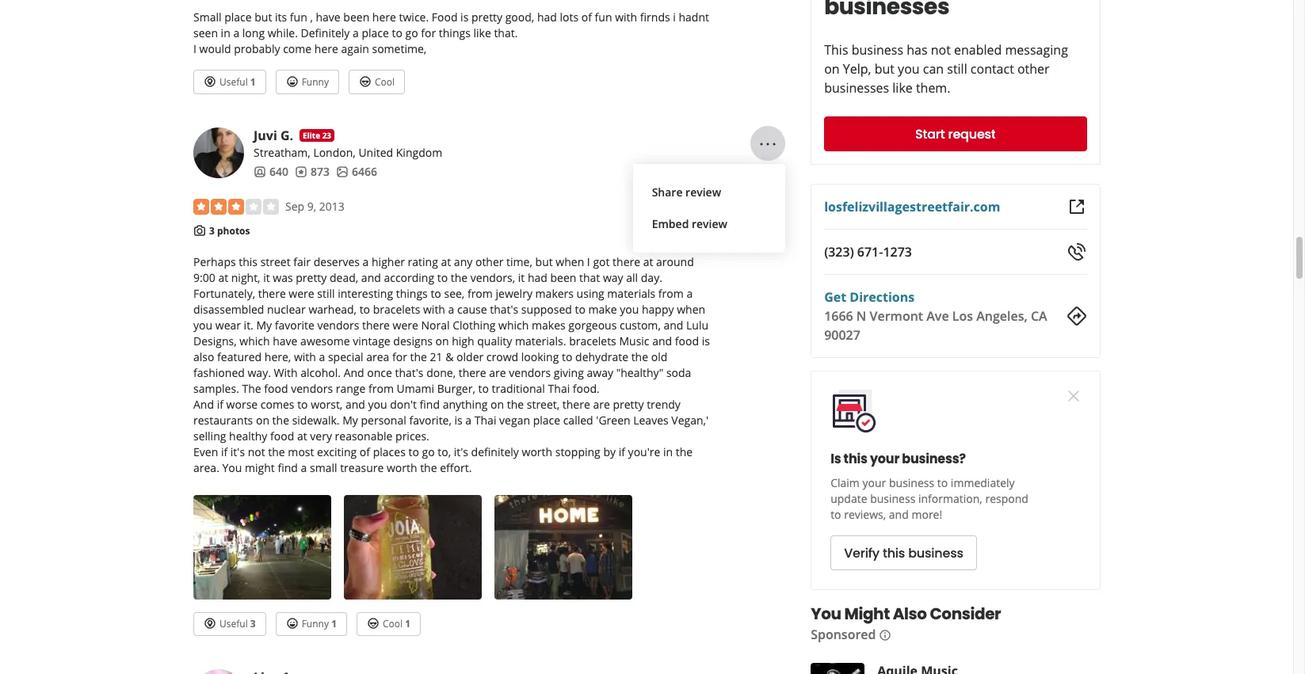Task type: describe. For each thing, give the bounding box(es) containing it.
area.
[[193, 460, 219, 475]]

come
[[283, 42, 312, 57]]

elite 23 link
[[300, 129, 335, 142]]

16 funny v2 image for 3
[[286, 618, 299, 630]]

cool 1
[[383, 617, 411, 631]]

a down most
[[301, 460, 307, 475]]

dead,
[[330, 270, 358, 285]]

the up vegan
[[507, 397, 524, 412]]

ca
[[1031, 308, 1047, 325]]

menu containing share review
[[633, 164, 785, 253]]

request
[[948, 125, 996, 143]]

to up information, at the right bottom of the page
[[937, 476, 948, 491]]

called
[[563, 413, 593, 428]]

go inside small place but its fun , have been here twice. food is pretty good, had lots of fun with firnds i hadnt seen in a long while. definitely a place to go for things like that. i would probably come here again sometime,
[[405, 26, 418, 41]]

1 vertical spatial is
[[702, 333, 710, 348]]

on inside this business has not enabled messaging on yelp, but you can still contact other businesses like them.
[[824, 60, 839, 78]]

0 vertical spatial vendors
[[317, 318, 359, 333]]

start request
[[915, 125, 996, 143]]

1 horizontal spatial with
[[423, 302, 445, 317]]

to left see, on the top
[[431, 286, 441, 301]]

review for share review
[[686, 185, 721, 200]]

can
[[923, 60, 944, 78]]

0 horizontal spatial which
[[240, 333, 270, 348]]

alcohol.
[[301, 365, 341, 380]]

to up anything
[[478, 381, 489, 396]]

enabled
[[954, 41, 1002, 59]]

to up sidewalk.
[[297, 397, 308, 412]]

(323) 671-1273
[[824, 243, 912, 261]]

not inside the perhaps this street fair deserves a higher rating at any other time, but when i got there at around 9:00 at night, it was pretty dead, and according to the vendors, it had been that way all day. fortunately, there were still interesting things to see, from jewelry makers using materials from a disassembled nuclear warhead, to bracelets with a cause that's supposed to make you happy when you wear it. my favorite vendors there were noral clothing which makes gorgeous custom, and lulu designs, which have awesome vintage designs on high quality materials. bracelets music and food is also featured here, with a special area for the 21 & older crowd looking to dehydrate the old fashioned way. with alcohol. and once that's done, there are vendors giving away "healthy" soda samples. the food vendors range from umami burger, to traditional thai food. and if worse comes to worst, and you don't find anything on the street, there are pretty trendy restaurants on the sidewalk. my personal favorite, is a thai vegan place called 'green leaves vegan,' selling healthy food at very reasonable prices. even if it's not the most exciting of places to go to, it's definitely worth stopping by if you're in the area. you might find a small treasure worth the effort.
[[248, 444, 265, 459]]

pretty inside small place but its fun , have been here twice. food is pretty good, had lots of fun with firnds i hadnt seen in a long while. definitely a place to go for things like that. i would probably come here again sometime,
[[472, 10, 503, 25]]

special
[[328, 349, 363, 364]]

and down range
[[346, 397, 365, 412]]

the left effort.
[[420, 460, 437, 475]]

at up "fortunately,"
[[218, 270, 228, 285]]

high
[[452, 333, 474, 348]]

united
[[359, 145, 393, 160]]

640
[[269, 164, 288, 179]]

1 horizontal spatial were
[[393, 318, 418, 333]]

sep
[[285, 199, 304, 214]]

firnds
[[640, 10, 670, 25]]

don't
[[390, 397, 417, 412]]

for inside the perhaps this street fair deserves a higher rating at any other time, but when i got there at around 9:00 at night, it was pretty dead, and according to the vendors, it had been that way all day. fortunately, there were still interesting things to see, from jewelry makers using materials from a disassembled nuclear warhead, to bracelets with a cause that's supposed to make you happy when you wear it. my favorite vendors there were noral clothing which makes gorgeous custom, and lulu designs, which have awesome vintage designs on high quality materials. bracelets music and food is also featured here, with a special area for the 21 & older crowd looking to dehydrate the old fashioned way. with alcohol. and once that's done, there are vendors giving away "healthy" soda samples. the food vendors range from umami burger, to traditional thai food. and if worse comes to worst, and you don't find anything on the street, there are pretty trendy restaurants on the sidewalk. my personal favorite, is a thai vegan place called 'green leaves vegan,' selling healthy food at very reasonable prices. even if it's not the most exciting of places to go to, it's definitely worth stopping by if you're in the area. you might find a small treasure worth the effort.
[[392, 349, 407, 364]]

0 vertical spatial were
[[289, 286, 314, 301]]

start
[[915, 125, 945, 143]]

worse
[[226, 397, 258, 412]]

like inside small place but its fun , have been here twice. food is pretty good, had lots of fun with firnds i hadnt seen in a long while. definitely a place to go for things like that. i would probably come here again sometime,
[[474, 26, 491, 41]]

on up 21
[[436, 333, 449, 348]]

1 vertical spatial 3
[[250, 617, 256, 631]]

at left any
[[441, 254, 451, 269]]

juvi g. link
[[254, 127, 293, 144]]

this
[[824, 41, 848, 59]]

any
[[454, 254, 473, 269]]

the down the comes
[[272, 413, 289, 428]]

2 vertical spatial vendors
[[291, 381, 333, 396]]

1 horizontal spatial worth
[[522, 444, 553, 459]]

1 vertical spatial when
[[677, 302, 705, 317]]

contact
[[970, 60, 1014, 78]]

(323)
[[824, 243, 854, 261]]

0 horizontal spatial thai
[[475, 413, 497, 428]]

1 horizontal spatial my
[[343, 413, 358, 428]]

16 cool v2 image
[[367, 618, 380, 630]]

1 vertical spatial your
[[862, 476, 886, 491]]

on up healthy
[[256, 413, 269, 428]]

2 horizontal spatial from
[[659, 286, 684, 301]]

you up personal
[[368, 397, 387, 412]]

0 horizontal spatial when
[[556, 254, 584, 269]]

that.
[[494, 26, 518, 41]]

0 vertical spatial thai
[[548, 381, 570, 396]]

small
[[193, 10, 222, 25]]

there down "older"
[[459, 365, 486, 380]]

1 vertical spatial and
[[193, 397, 214, 412]]

start request button
[[824, 117, 1087, 151]]

16 friends v2 image
[[254, 166, 266, 178]]

at up most
[[297, 428, 307, 444]]

juvi g.
[[254, 127, 293, 144]]

the up the "healthy"
[[631, 349, 648, 364]]

anything
[[443, 397, 488, 412]]

day.
[[641, 270, 663, 285]]

0 vertical spatial food
[[675, 333, 699, 348]]

sometime,
[[372, 42, 427, 57]]

1 horizontal spatial and
[[344, 365, 364, 380]]

a up again
[[353, 26, 359, 41]]

lulu
[[686, 318, 709, 333]]

the down any
[[451, 270, 468, 285]]

to up giving
[[562, 349, 573, 364]]

useful for useful 1
[[220, 75, 248, 89]]

way
[[603, 270, 623, 285]]

interesting
[[338, 286, 393, 301]]

it.
[[244, 318, 254, 333]]

0 horizontal spatial from
[[369, 381, 394, 396]]

share
[[652, 185, 683, 200]]

1 horizontal spatial that's
[[490, 302, 519, 317]]

to,
[[438, 444, 451, 459]]

food
[[432, 10, 458, 25]]

2 vertical spatial food
[[270, 428, 294, 444]]

supposed
[[521, 302, 572, 317]]

1 horizontal spatial are
[[593, 397, 610, 412]]

0 horizontal spatial are
[[489, 365, 506, 380]]

in inside the perhaps this street fair deserves a higher rating at any other time, but when i got there at around 9:00 at night, it was pretty dead, and according to the vendors, it had been that way all day. fortunately, there were still interesting things to see, from jewelry makers using materials from a disassembled nuclear warhead, to bracelets with a cause that's supposed to make you happy when you wear it. my favorite vendors there were noral clothing which makes gorgeous custom, and lulu designs, which have awesome vintage designs on high quality materials. bracelets music and food is also featured here, with a special area for the 21 & older crowd looking to dehydrate the old fashioned way. with alcohol. and once that's done, there are vendors giving away "healthy" soda samples. the food vendors range from umami burger, to traditional thai food. and if worse comes to worst, and you don't find anything on the street, there are pretty trendy restaurants on the sidewalk. my personal favorite, is a thai vegan place called 'green leaves vegan,' selling healthy food at very reasonable prices. even if it's not the most exciting of places to go to, it's definitely worth stopping by if you're in the area. you might find a small treasure worth the effort.
[[663, 444, 673, 459]]

healthy
[[229, 428, 267, 444]]

sidewalk.
[[292, 413, 340, 428]]

by
[[603, 444, 616, 459]]

in inside small place but its fun , have been here twice. food is pretty good, had lots of fun with firnds i hadnt seen in a long while. definitely a place to go for things like that. i would probably come here again sometime,
[[221, 26, 230, 41]]

1 for useful 1
[[250, 75, 256, 89]]

0 vertical spatial your
[[870, 450, 899, 468]]

to down interesting
[[360, 302, 370, 317]]

higher
[[372, 254, 405, 269]]

1 vertical spatial that's
[[395, 365, 424, 380]]

g.
[[281, 127, 293, 144]]

1 vertical spatial pretty
[[296, 270, 327, 285]]

been inside the perhaps this street fair deserves a higher rating at any other time, but when i got there at around 9:00 at night, it was pretty dead, and according to the vendors, it had been that way all day. fortunately, there were still interesting things to see, from jewelry makers using materials from a disassembled nuclear warhead, to bracelets with a cause that's supposed to make you happy when you wear it. my favorite vendors there were noral clothing which makes gorgeous custom, and lulu designs, which have awesome vintage designs on high quality materials. bracelets music and food is also featured here, with a special area for the 21 & older crowd looking to dehydrate the old fashioned way. with alcohol. and once that's done, there are vendors giving away "healthy" soda samples. the food vendors range from umami burger, to traditional thai food. and if worse comes to worst, and you don't find anything on the street, there are pretty trendy restaurants on the sidewalk. my personal favorite, is a thai vegan place called 'green leaves vegan,' selling healthy food at very reasonable prices. even if it's not the most exciting of places to go to, it's definitely worth stopping by if you're in the area. you might find a small treasure worth the effort.
[[550, 270, 577, 285]]

embed review button
[[646, 209, 773, 240]]

24 external link v2 image
[[1068, 197, 1087, 216]]

0 horizontal spatial my
[[256, 318, 272, 333]]

go inside the perhaps this street fair deserves a higher rating at any other time, but when i got there at around 9:00 at night, it was pretty dead, and according to the vendors, it had been that way all day. fortunately, there were still interesting things to see, from jewelry makers using materials from a disassembled nuclear warhead, to bracelets with a cause that's supposed to make you happy when you wear it. my favorite vendors there were noral clothing which makes gorgeous custom, and lulu designs, which have awesome vintage designs on high quality materials. bracelets music and food is also featured here, with a special area for the 21 & older crowd looking to dehydrate the old fashioned way. with alcohol. and once that's done, there are vendors giving away "healthy" soda samples. the food vendors range from umami burger, to traditional thai food. and if worse comes to worst, and you don't find anything on the street, there are pretty trendy restaurants on the sidewalk. my personal favorite, is a thai vegan place called 'green leaves vegan,' selling healthy food at very reasonable prices. even if it's not the most exciting of places to go to, it's definitely worth stopping by if you're in the area. you might find a small treasure worth the effort.
[[422, 444, 435, 459]]

and down happy
[[664, 318, 684, 333]]

0 vertical spatial find
[[420, 397, 440, 412]]

business up reviews,
[[870, 491, 915, 506]]

review for embed review
[[692, 217, 728, 232]]

close image
[[1064, 386, 1083, 406]]

area
[[366, 349, 389, 364]]

good,
[[505, 10, 534, 25]]

its
[[275, 10, 287, 25]]

1 vertical spatial food
[[264, 381, 288, 396]]

embed
[[652, 217, 689, 232]]

food.
[[573, 381, 600, 396]]

to down prices.
[[409, 444, 419, 459]]

a left higher
[[363, 254, 369, 269]]

jewelry
[[496, 286, 533, 301]]

16 useful v2 image
[[204, 75, 216, 88]]

1 horizontal spatial bracelets
[[569, 333, 616, 348]]

but inside small place but its fun , have been here twice. food is pretty good, had lots of fun with firnds i hadnt seen in a long while. definitely a place to go for things like that. i would probably come here again sometime,
[[255, 10, 272, 25]]

16 photos v2 image
[[336, 166, 349, 178]]

most
[[288, 444, 314, 459]]

1 vertical spatial vendors
[[509, 365, 551, 380]]

consider
[[930, 603, 1001, 625]]

exciting
[[317, 444, 357, 459]]

them.
[[916, 79, 950, 97]]

was
[[273, 270, 293, 285]]

sep 9, 2013
[[285, 199, 345, 214]]

share review
[[652, 185, 721, 200]]

other inside this business has not enabled messaging on yelp, but you can still contact other businesses like them.
[[1017, 60, 1049, 78]]

that
[[579, 270, 600, 285]]

to inside small place but its fun , have been here twice. food is pretty good, had lots of fun with firnds i hadnt seen in a long while. definitely a place to go for things like that. i would probably come here again sometime,
[[392, 26, 403, 41]]

small
[[310, 460, 337, 475]]

business inside this business has not enabled messaging on yelp, but you can still contact other businesses like them.
[[851, 41, 903, 59]]

been inside small place but its fun , have been here twice. food is pretty good, had lots of fun with firnds i hadnt seen in a long while. definitely a place to go for things like that. i would probably come here again sometime,
[[343, 10, 370, 25]]

reviews element
[[295, 164, 330, 180]]

if right even
[[221, 444, 228, 459]]

this for business
[[882, 544, 905, 562]]

you up the designs, on the left
[[193, 318, 213, 333]]

happy
[[642, 302, 674, 317]]

very
[[310, 428, 332, 444]]

you down materials
[[620, 302, 639, 317]]

places
[[373, 444, 406, 459]]

2 horizontal spatial pretty
[[613, 397, 644, 412]]

restaurants
[[193, 413, 253, 428]]

still inside this business has not enabled messaging on yelp, but you can still contact other businesses like them.
[[947, 60, 967, 78]]

lots
[[560, 10, 579, 25]]

the
[[242, 381, 261, 396]]

if up restaurants on the bottom left of page
[[217, 397, 223, 412]]

to down update
[[830, 507, 841, 522]]

clothing
[[453, 318, 496, 333]]

0 horizontal spatial place
[[224, 10, 252, 25]]

1 it from the left
[[263, 270, 270, 285]]

of inside small place but its fun , have been here twice. food is pretty good, had lots of fun with firnds i hadnt seen in a long while. definitely a place to go for things like that. i would probably come here again sometime,
[[582, 10, 592, 25]]

information,
[[918, 491, 982, 506]]

seen
[[193, 26, 218, 41]]

if right by
[[619, 444, 625, 459]]

featured
[[217, 349, 262, 364]]

vegan,'
[[672, 413, 709, 428]]

selling
[[193, 428, 226, 444]]

while.
[[268, 26, 298, 41]]

0 vertical spatial which
[[499, 318, 529, 333]]

materials.
[[515, 333, 566, 348]]

1666
[[824, 308, 853, 325]]

update
[[830, 491, 867, 506]]

rating
[[408, 254, 438, 269]]

16 funny v2 image for 1
[[286, 75, 299, 88]]

business?
[[902, 450, 966, 468]]

there up the all
[[613, 254, 640, 269]]

2 it from the left
[[518, 270, 525, 285]]

looking
[[521, 349, 559, 364]]

and inside is this your business? claim your business to immediately update business information, respond to reviews, and more!
[[889, 507, 909, 522]]

ave
[[926, 308, 949, 325]]

1 horizontal spatial you
[[811, 603, 841, 625]]

verify this business
[[844, 544, 963, 562]]

1 horizontal spatial from
[[468, 286, 493, 301]]

on up vegan
[[491, 397, 504, 412]]

messaging
[[1005, 41, 1068, 59]]

useful for useful 3
[[220, 617, 248, 631]]

materials
[[607, 286, 656, 301]]

designs,
[[193, 333, 237, 348]]

still inside the perhaps this street fair deserves a higher rating at any other time, but when i got there at around 9:00 at night, it was pretty dead, and according to the vendors, it had been that way all day. fortunately, there were still interesting things to see, from jewelry makers using materials from a disassembled nuclear warhead, to bracelets with a cause that's supposed to make you happy when you wear it. my favorite vendors there were noral clothing which makes gorgeous custom, and lulu designs, which have awesome vintage designs on high quality materials. bracelets music and food is also featured here, with a special area for the 21 & older crowd looking to dehydrate the old fashioned way. with alcohol. and once that's done, there are vendors giving away "healthy" soda samples. the food vendors range from umami burger, to traditional thai food. and if worse comes to worst, and you don't find anything on the street, there are pretty trendy restaurants on the sidewalk. my personal favorite, is a thai vegan place called 'green leaves vegan,' selling healthy food at very reasonable prices. even if it's not the most exciting of places to go to, it's definitely worth stopping by if you're in the area. you might find a small treasure worth the effort.
[[317, 286, 335, 301]]

2 fun from the left
[[595, 10, 612, 25]]



Task type: vqa. For each thing, say whether or not it's contained in the screenshot.
&
yes



Task type: locate. For each thing, give the bounding box(es) containing it.
useful right 16 useful v2 icon
[[220, 75, 248, 89]]

were
[[289, 286, 314, 301], [393, 318, 418, 333]]

1 vertical spatial 16 funny v2 image
[[286, 618, 299, 630]]

i inside small place but its fun , have been here twice. food is pretty good, had lots of fun with firnds i hadnt seen in a long while. definitely a place to go for things like that. i would probably come here again sometime,
[[193, 42, 196, 57]]

at up day.
[[643, 254, 653, 269]]

0 vertical spatial with
[[615, 10, 637, 25]]

and
[[361, 270, 381, 285], [664, 318, 684, 333], [652, 333, 672, 348], [346, 397, 365, 412], [889, 507, 909, 522]]

the up might
[[268, 444, 285, 459]]

the down designs
[[410, 349, 427, 364]]

1 horizontal spatial place
[[362, 26, 389, 41]]

thai
[[548, 381, 570, 396], [475, 413, 497, 428]]

all
[[626, 270, 638, 285]]

menu
[[633, 164, 785, 253]]

1 vertical spatial in
[[663, 444, 673, 459]]

fashioned
[[193, 365, 245, 380]]

other
[[1017, 60, 1049, 78], [475, 254, 504, 269]]

things down food on the left top
[[439, 26, 471, 41]]

of right lots
[[582, 10, 592, 25]]

vendors,
[[471, 270, 515, 285]]

0 vertical spatial for
[[421, 26, 436, 41]]

2 funny from the top
[[302, 617, 329, 631]]

there up vintage
[[362, 318, 390, 333]]

1 fun from the left
[[290, 10, 307, 25]]

0 vertical spatial 3
[[209, 224, 215, 238]]

1 for funny 1
[[331, 617, 337, 631]]

1 horizontal spatial it's
[[454, 444, 468, 459]]

verify
[[844, 544, 879, 562]]

things inside small place but its fun , have been here twice. food is pretty good, had lots of fun with firnds i hadnt seen in a long while. definitely a place to go for things like that. i would probably come here again sometime,
[[439, 26, 471, 41]]

vintage
[[353, 333, 390, 348]]

worth down places
[[387, 460, 417, 475]]

deserves
[[314, 254, 360, 269]]

to up sometime,
[[392, 26, 403, 41]]

from up cause
[[468, 286, 493, 301]]

this right is
[[843, 450, 867, 468]]

0 vertical spatial not
[[931, 41, 951, 59]]

crowd
[[487, 349, 518, 364]]

16 funny v2 image
[[286, 75, 299, 88], [286, 618, 299, 630]]

0 horizontal spatial things
[[396, 286, 428, 301]]

other up vendors,
[[475, 254, 504, 269]]

16 funny v2 image down come
[[286, 75, 299, 88]]

and left more!
[[889, 507, 909, 522]]

with left 'firnds'
[[615, 10, 637, 25]]

using
[[577, 286, 605, 301]]

but inside this business has not enabled messaging on yelp, but you can still contact other businesses like them.
[[874, 60, 894, 78]]

fortunately,
[[193, 286, 255, 301]]

probably
[[234, 42, 280, 57]]

giving
[[554, 365, 584, 380]]

funny for funny 1
[[302, 617, 329, 631]]

0 horizontal spatial and
[[193, 397, 214, 412]]

0 vertical spatial is
[[461, 10, 469, 25]]

favorite
[[275, 318, 315, 333]]

streatham,
[[254, 145, 311, 160]]

traditional
[[492, 381, 545, 396]]

1 horizontal spatial i
[[587, 254, 590, 269]]

nuclear
[[267, 302, 306, 317]]

i
[[193, 42, 196, 57], [587, 254, 590, 269]]

this business has not enabled messaging on yelp, but you can still contact other businesses like them.
[[824, 41, 1068, 97]]

0 vertical spatial like
[[474, 26, 491, 41]]

funny for funny
[[302, 75, 329, 89]]

1 horizontal spatial of
[[582, 10, 592, 25]]

had inside small place but its fun , have been here twice. food is pretty good, had lots of fun with firnds i hadnt seen in a long while. definitely a place to go for things like that. i would probably come here again sometime,
[[537, 10, 557, 25]]

samples.
[[193, 381, 239, 396]]

fun left ,
[[290, 10, 307, 25]]

0 horizontal spatial worth
[[387, 460, 417, 475]]

1 horizontal spatial which
[[499, 318, 529, 333]]

noral
[[421, 318, 450, 333]]

this inside button
[[882, 544, 905, 562]]

go down the twice.
[[405, 26, 418, 41]]

here left the twice.
[[372, 10, 396, 25]]

1 vertical spatial were
[[393, 318, 418, 333]]

for inside small place but its fun , have been here twice. food is pretty good, had lots of fun with firnds i hadnt seen in a long while. definitely a place to go for things like that. i would probably come here again sometime,
[[421, 26, 436, 41]]

things inside the perhaps this street fair deserves a higher rating at any other time, but when i got there at around 9:00 at night, it was pretty dead, and according to the vendors, it had been that way all day. fortunately, there were still interesting things to see, from jewelry makers using materials from a disassembled nuclear warhead, to bracelets with a cause that's supposed to make you happy when you wear it. my favorite vendors there were noral clothing which makes gorgeous custom, and lulu designs, which have awesome vintage designs on high quality materials. bracelets music and food is also featured here, with a special area for the 21 & older crowd looking to dehydrate the old fashioned way. with alcohol. and once that's done, there are vendors giving away "healthy" soda samples. the food vendors range from umami burger, to traditional thai food. and if worse comes to worst, and you don't find anything on the street, there are pretty trendy restaurants on the sidewalk. my personal favorite, is a thai vegan place called 'green leaves vegan,' selling healthy food at very reasonable prices. even if it's not the most exciting of places to go to, it's definitely worth stopping by if you're in the area. you might find a small treasure worth the effort.
[[396, 286, 428, 301]]

pretty up that.
[[472, 10, 503, 25]]

9,
[[307, 199, 316, 214]]

useful 1
[[220, 75, 256, 89]]

0 vertical spatial cool
[[375, 75, 395, 89]]

1 horizontal spatial have
[[316, 10, 341, 25]]

according
[[384, 270, 434, 285]]

vendors down alcohol.
[[291, 381, 333, 396]]

1 useful from the top
[[220, 75, 248, 89]]

are down crowd on the left bottom of page
[[489, 365, 506, 380]]

other down messaging
[[1017, 60, 1049, 78]]

0 horizontal spatial were
[[289, 286, 314, 301]]

0 vertical spatial worth
[[522, 444, 553, 459]]

90027
[[824, 327, 860, 344]]

23
[[322, 130, 331, 141]]

were up the nuclear
[[289, 286, 314, 301]]

also
[[193, 349, 214, 364]]

2 it's from the left
[[454, 444, 468, 459]]

of down "reasonable"
[[360, 444, 370, 459]]

food up most
[[270, 428, 294, 444]]

review inside 'button'
[[686, 185, 721, 200]]

like left that.
[[474, 26, 491, 41]]

1 horizontal spatial but
[[535, 254, 553, 269]]

been up again
[[343, 10, 370, 25]]

fun right lots
[[595, 10, 612, 25]]

1 16 funny v2 image from the top
[[286, 75, 299, 88]]

my up "reasonable"
[[343, 413, 358, 428]]

range
[[336, 381, 366, 396]]

1 vertical spatial for
[[392, 349, 407, 364]]

to up see, on the top
[[437, 270, 448, 285]]

of
[[582, 10, 592, 25], [360, 444, 370, 459]]

funny down come
[[302, 75, 329, 89]]

old
[[651, 349, 668, 364]]

custom,
[[620, 318, 661, 333]]

0 horizontal spatial this
[[239, 254, 258, 269]]

definitely
[[301, 26, 350, 41]]

0 vertical spatial review
[[686, 185, 721, 200]]

this
[[239, 254, 258, 269], [843, 450, 867, 468], [882, 544, 905, 562]]

have up here,
[[273, 333, 298, 348]]

is right food on the left top
[[461, 10, 469, 25]]

photos element
[[336, 164, 377, 180]]

i
[[673, 10, 676, 25]]

in right you're
[[663, 444, 673, 459]]

1 vertical spatial cool
[[383, 617, 403, 631]]

24 directions v2 image
[[1068, 307, 1087, 326]]

perhaps
[[193, 254, 236, 269]]

a left long
[[233, 26, 240, 41]]

were up designs
[[393, 318, 418, 333]]

2 vertical spatial pretty
[[613, 397, 644, 412]]

had
[[537, 10, 557, 25], [528, 270, 548, 285]]

1 vertical spatial go
[[422, 444, 435, 459]]

0 vertical spatial i
[[193, 42, 196, 57]]

3 star rating image
[[193, 199, 279, 215]]

0 vertical spatial this
[[239, 254, 258, 269]]

not up can
[[931, 41, 951, 59]]

a up alcohol.
[[319, 349, 325, 364]]

0 horizontal spatial in
[[221, 26, 230, 41]]

a up lulu
[[687, 286, 693, 301]]

cool inside 'button'
[[375, 75, 395, 89]]

food down lulu
[[675, 333, 699, 348]]

1 horizontal spatial find
[[420, 397, 440, 412]]

this for street
[[239, 254, 258, 269]]

i down the seen
[[193, 42, 196, 57]]

"healthy"
[[616, 365, 664, 380]]

funny button
[[276, 70, 339, 94]]

1 horizontal spatial things
[[439, 26, 471, 41]]

vendors down warhead,
[[317, 318, 359, 333]]

you inside the perhaps this street fair deserves a higher rating at any other time, but when i got there at around 9:00 at night, it was pretty dead, and according to the vendors, it had been that way all day. fortunately, there were still interesting things to see, from jewelry makers using materials from a disassembled nuclear warhead, to bracelets with a cause that's supposed to make you happy when you wear it. my favorite vendors there were noral clothing which makes gorgeous custom, and lulu designs, which have awesome vintage designs on high quality materials. bracelets music and food is also featured here, with a special area for the 21 & older crowd looking to dehydrate the old fashioned way. with alcohol. and once that's done, there are vendors giving away "healthy" soda samples. the food vendors range from umami burger, to traditional thai food. and if worse comes to worst, and you don't find anything on the street, there are pretty trendy restaurants on the sidewalk. my personal favorite, is a thai vegan place called 'green leaves vegan,' selling healthy food at very reasonable prices. even if it's not the most exciting of places to go to, it's definitely worth stopping by if you're in the area. you might find a small treasure worth the effort.
[[222, 460, 242, 475]]

1 horizontal spatial pretty
[[472, 10, 503, 25]]

1 horizontal spatial 3
[[250, 617, 256, 631]]

business inside button
[[908, 544, 963, 562]]

place up again
[[362, 26, 389, 41]]

this up night, on the top
[[239, 254, 258, 269]]

worth down vegan
[[522, 444, 553, 459]]

also
[[893, 603, 927, 625]]

and up interesting
[[361, 270, 381, 285]]

a down anything
[[466, 413, 472, 428]]

0 horizontal spatial 3
[[209, 224, 215, 238]]

0 horizontal spatial bracelets
[[373, 302, 420, 317]]

1 vertical spatial with
[[423, 302, 445, 317]]

had up the makers
[[528, 270, 548, 285]]

16 funny v2 image inside funny button
[[286, 75, 299, 88]]

0 horizontal spatial with
[[294, 349, 316, 364]]

leaves
[[633, 413, 669, 428]]

1 vertical spatial find
[[278, 460, 298, 475]]

that's down jewelry
[[490, 302, 519, 317]]

here down definitely
[[315, 42, 338, 57]]

street
[[260, 254, 291, 269]]

cool
[[375, 75, 395, 89], [383, 617, 403, 631]]

place inside the perhaps this street fair deserves a higher rating at any other time, but when i got there at around 9:00 at night, it was pretty dead, and according to the vendors, it had been that way all day. fortunately, there were still interesting things to see, from jewelry makers using materials from a disassembled nuclear warhead, to bracelets with a cause that's supposed to make you happy when you wear it. my favorite vendors there were noral clothing which makes gorgeous custom, and lulu designs, which have awesome vintage designs on high quality materials. bracelets music and food is also featured here, with a special area for the 21 & older crowd looking to dehydrate the old fashioned way. with alcohol. and once that's done, there are vendors giving away "healthy" soda samples. the food vendors range from umami burger, to traditional thai food. and if worse comes to worst, and you don't find anything on the street, there are pretty trendy restaurants on the sidewalk. my personal favorite, is a thai vegan place called 'green leaves vegan,' selling healthy food at very reasonable prices. even if it's not the most exciting of places to go to, it's definitely worth stopping by if you're in the area. you might find a small treasure worth the effort.
[[533, 413, 560, 428]]

your right claim
[[862, 476, 886, 491]]

you
[[898, 60, 920, 78], [620, 302, 639, 317], [193, 318, 213, 333], [368, 397, 387, 412]]

1 down probably
[[250, 75, 256, 89]]

0 horizontal spatial of
[[360, 444, 370, 459]]

0 vertical spatial place
[[224, 10, 252, 25]]

your
[[870, 450, 899, 468], [862, 476, 886, 491]]

the down vegan,'
[[676, 444, 693, 459]]

yelp,
[[843, 60, 871, 78]]

like inside this business has not enabled messaging on yelp, but you can still contact other businesses like them.
[[892, 79, 912, 97]]

1 right 16 cool v2 image
[[405, 617, 411, 631]]

find up the favorite, on the left of page
[[420, 397, 440, 412]]

2 vertical spatial but
[[535, 254, 553, 269]]

there up called
[[563, 397, 590, 412]]

16 cool v2 image
[[359, 75, 372, 88]]

1 funny from the top
[[302, 75, 329, 89]]

1 horizontal spatial here
[[372, 10, 396, 25]]

1 horizontal spatial go
[[422, 444, 435, 459]]

0 horizontal spatial that's
[[395, 365, 424, 380]]

this inside the perhaps this street fair deserves a higher rating at any other time, but when i got there at around 9:00 at night, it was pretty dead, and according to the vendors, it had been that way all day. fortunately, there were still interesting things to see, from jewelry makers using materials from a disassembled nuclear warhead, to bracelets with a cause that's supposed to make you happy when you wear it. my favorite vendors there were noral clothing which makes gorgeous custom, and lulu designs, which have awesome vintage designs on high quality materials. bracelets music and food is also featured here, with a special area for the 21 & older crowd looking to dehydrate the old fashioned way. with alcohol. and once that's done, there are vendors giving away "healthy" soda samples. the food vendors range from umami burger, to traditional thai food. and if worse comes to worst, and you don't find anything on the street, there are pretty trendy restaurants on the sidewalk. my personal favorite, is a thai vegan place called 'green leaves vegan,' selling healthy food at very reasonable prices. even if it's not the most exciting of places to go to, it's definitely worth stopping by if you're in the area. you might find a small treasure worth the effort.
[[239, 254, 258, 269]]

which down it.
[[240, 333, 270, 348]]

you inside this business has not enabled messaging on yelp, but you can still contact other businesses like them.
[[898, 60, 920, 78]]

to
[[392, 26, 403, 41], [437, 270, 448, 285], [431, 286, 441, 301], [360, 302, 370, 317], [575, 302, 586, 317], [562, 349, 573, 364], [478, 381, 489, 396], [297, 397, 308, 412], [409, 444, 419, 459], [937, 476, 948, 491], [830, 507, 841, 522]]

you up sponsored
[[811, 603, 841, 625]]

reviews,
[[844, 507, 886, 522]]

0 vertical spatial have
[[316, 10, 341, 25]]

0 vertical spatial bracelets
[[373, 302, 420, 317]]

you down has
[[898, 60, 920, 78]]

1 vertical spatial not
[[248, 444, 265, 459]]

16 camera v2 image
[[193, 224, 206, 237]]

from up happy
[[659, 286, 684, 301]]

3 photos
[[209, 224, 250, 238]]

hadnt
[[679, 10, 709, 25]]

3 right 16 useful v2 image
[[250, 617, 256, 631]]

0 horizontal spatial you
[[222, 460, 242, 475]]

food up the comes
[[264, 381, 288, 396]]

had inside the perhaps this street fair deserves a higher rating at any other time, but when i got there at around 9:00 at night, it was pretty dead, and according to the vendors, it had been that way all day. fortunately, there were still interesting things to see, from jewelry makers using materials from a disassembled nuclear warhead, to bracelets with a cause that's supposed to make you happy when you wear it. my favorite vendors there were noral clothing which makes gorgeous custom, and lulu designs, which have awesome vintage designs on high quality materials. bracelets music and food is also featured here, with a special area for the 21 & older crowd looking to dehydrate the old fashioned way. with alcohol. and once that's done, there are vendors giving away "healthy" soda samples. the food vendors range from umami burger, to traditional thai food. and if worse comes to worst, and you don't find anything on the street, there are pretty trendy restaurants on the sidewalk. my personal favorite, is a thai vegan place called 'green leaves vegan,' selling healthy food at very reasonable prices. even if it's not the most exciting of places to go to, it's definitely worth stopping by if you're in the area. you might find a small treasure worth the effort.
[[528, 270, 548, 285]]

it's up effort.
[[454, 444, 468, 459]]

have up definitely
[[316, 10, 341, 25]]

n
[[856, 308, 866, 325]]

1 it's from the left
[[230, 444, 245, 459]]

when up lulu
[[677, 302, 705, 317]]

not inside this business has not enabled messaging on yelp, but you can still contact other businesses like them.
[[931, 41, 951, 59]]

for down the twice.
[[421, 26, 436, 41]]

which up the quality
[[499, 318, 529, 333]]

funny inside funny button
[[302, 75, 329, 89]]

small place but its fun , have been here twice. food is pretty good, had lots of fun with firnds i hadnt seen in a long while. definitely a place to go for things like that. i would probably come here again sometime,
[[193, 10, 709, 57]]

16 review v2 image
[[295, 166, 308, 178]]

0 vertical spatial things
[[439, 26, 471, 41]]

bracelets down the 'according'
[[373, 302, 420, 317]]

873
[[311, 164, 330, 179]]

it's down healthy
[[230, 444, 245, 459]]

angeles,
[[976, 308, 1027, 325]]

a down see, on the top
[[448, 302, 454, 317]]

get
[[824, 289, 846, 306]]

2 horizontal spatial with
[[615, 10, 637, 25]]

0 horizontal spatial other
[[475, 254, 504, 269]]

bracelets down gorgeous on the left top of the page
[[569, 333, 616, 348]]

review
[[686, 185, 721, 200], [692, 217, 728, 232]]

useful 3
[[220, 617, 256, 631]]

0 vertical spatial of
[[582, 10, 592, 25]]

and up 'old' at bottom
[[652, 333, 672, 348]]

my right it.
[[256, 318, 272, 333]]

1 vertical spatial place
[[362, 26, 389, 41]]

6466
[[352, 164, 377, 179]]

it
[[263, 270, 270, 285], [518, 270, 525, 285]]

1 vertical spatial are
[[593, 397, 610, 412]]

0 horizontal spatial like
[[474, 26, 491, 41]]

i inside the perhaps this street fair deserves a higher rating at any other time, but when i got there at around 9:00 at night, it was pretty dead, and according to the vendors, it had been that way all day. fortunately, there were still interesting things to see, from jewelry makers using materials from a disassembled nuclear warhead, to bracelets with a cause that's supposed to make you happy when you wear it. my favorite vendors there were noral clothing which makes gorgeous custom, and lulu designs, which have awesome vintage designs on high quality materials. bracelets music and food is also featured here, with a special area for the 21 & older crowd looking to dehydrate the old fashioned way. with alcohol. and once that's done, there are vendors giving away "healthy" soda samples. the food vendors range from umami burger, to traditional thai food. and if worse comes to worst, and you don't find anything on the street, there are pretty trendy restaurants on the sidewalk. my personal favorite, is a thai vegan place called 'green leaves vegan,' selling healthy food at very reasonable prices. even if it's not the most exciting of places to go to, it's definitely worth stopping by if you're in the area. you might find a small treasure worth the effort.
[[587, 254, 590, 269]]

are
[[489, 365, 506, 380], [593, 397, 610, 412]]

0 horizontal spatial 1
[[250, 75, 256, 89]]

1 for cool 1
[[405, 617, 411, 631]]

you right area.
[[222, 460, 242, 475]]

1 vertical spatial worth
[[387, 460, 417, 475]]

trendy
[[647, 397, 681, 412]]

0 vertical spatial still
[[947, 60, 967, 78]]

but
[[255, 10, 272, 25], [874, 60, 894, 78], [535, 254, 553, 269]]

and up range
[[344, 365, 364, 380]]

1 vertical spatial thai
[[475, 413, 497, 428]]

1 horizontal spatial still
[[947, 60, 967, 78]]

1 horizontal spatial 1
[[331, 617, 337, 631]]

losfelizvillagestreetfair.com link
[[824, 198, 1000, 216]]

1 horizontal spatial when
[[677, 302, 705, 317]]

16 info v2 image
[[879, 629, 892, 642]]

1 vertical spatial here
[[315, 42, 338, 57]]

find down most
[[278, 460, 298, 475]]

it left was
[[263, 270, 270, 285]]

0 horizontal spatial it's
[[230, 444, 245, 459]]

this inside is this your business? claim your business to immediately update business information, respond to reviews, and more!
[[843, 450, 867, 468]]

of inside the perhaps this street fair deserves a higher rating at any other time, but when i got there at around 9:00 at night, it was pretty dead, and according to the vendors, it had been that way all day. fortunately, there were still interesting things to see, from jewelry makers using materials from a disassembled nuclear warhead, to bracelets with a cause that's supposed to make you happy when you wear it. my favorite vendors there were noral clothing which makes gorgeous custom, and lulu designs, which have awesome vintage designs on high quality materials. bracelets music and food is also featured here, with a special area for the 21 & older crowd looking to dehydrate the old fashioned way. with alcohol. and once that's done, there are vendors giving away "healthy" soda samples. the food vendors range from umami burger, to traditional thai food. and if worse comes to worst, and you don't find anything on the street, there are pretty trendy restaurants on the sidewalk. my personal favorite, is a thai vegan place called 'green leaves vegan,' selling healthy food at very reasonable prices. even if it's not the most exciting of places to go to, it's definitely worth stopping by if you're in the area. you might find a small treasure worth the effort.
[[360, 444, 370, 459]]

things down the 'according'
[[396, 286, 428, 301]]

1 horizontal spatial been
[[550, 270, 577, 285]]

street,
[[527, 397, 560, 412]]

16 funny v2 image left funny 1
[[286, 618, 299, 630]]

1 vertical spatial bracelets
[[569, 333, 616, 348]]

with inside small place but its fun , have been here twice. food is pretty good, had lots of fun with firnds i hadnt seen in a long while. definitely a place to go for things like that. i would probably come here again sometime,
[[615, 10, 637, 25]]

0 horizontal spatial here
[[315, 42, 338, 57]]

had left lots
[[537, 10, 557, 25]]

1 vertical spatial which
[[240, 333, 270, 348]]

but right the time,
[[535, 254, 553, 269]]

0 horizontal spatial have
[[273, 333, 298, 348]]

friends element
[[254, 164, 288, 180]]

with
[[615, 10, 637, 25], [423, 302, 445, 317], [294, 349, 316, 364]]

menu image
[[758, 135, 777, 154]]

671-
[[857, 243, 883, 261]]

to down using
[[575, 302, 586, 317]]

have inside the perhaps this street fair deserves a higher rating at any other time, but when i got there at around 9:00 at night, it was pretty dead, and according to the vendors, it had been that way all day. fortunately, there were still interesting things to see, from jewelry makers using materials from a disassembled nuclear warhead, to bracelets with a cause that's supposed to make you happy when you wear it. my favorite vendors there were noral clothing which makes gorgeous custom, and lulu designs, which have awesome vintage designs on high quality materials. bracelets music and food is also featured here, with a special area for the 21 & older crowd looking to dehydrate the old fashioned way. with alcohol. and once that's done, there are vendors giving away "healthy" soda samples. the food vendors range from umami burger, to traditional thai food. and if worse comes to worst, and you don't find anything on the street, there are pretty trendy restaurants on the sidewalk. my personal favorite, is a thai vegan place called 'green leaves vegan,' selling healthy food at very reasonable prices. even if it's not the most exciting of places to go to, it's definitely worth stopping by if you're in the area. you might find a small treasure worth the effort.
[[273, 333, 298, 348]]

1 horizontal spatial in
[[663, 444, 673, 459]]

things
[[439, 26, 471, 41], [396, 286, 428, 301]]

there down was
[[258, 286, 286, 301]]

2 16 funny v2 image from the top
[[286, 618, 299, 630]]

other inside the perhaps this street fair deserves a higher rating at any other time, but when i got there at around 9:00 at night, it was pretty dead, and according to the vendors, it had been that way all day. fortunately, there were still interesting things to see, from jewelry makers using materials from a disassembled nuclear warhead, to bracelets with a cause that's supposed to make you happy when you wear it. my favorite vendors there were noral clothing which makes gorgeous custom, and lulu designs, which have awesome vintage designs on high quality materials. bracelets music and food is also featured here, with a special area for the 21 & older crowd looking to dehydrate the old fashioned way. with alcohol. and once that's done, there are vendors giving away "healthy" soda samples. the food vendors range from umami burger, to traditional thai food. and if worse comes to worst, and you don't find anything on the street, there are pretty trendy restaurants on the sidewalk. my personal favorite, is a thai vegan place called 'green leaves vegan,' selling healthy food at very reasonable prices. even if it's not the most exciting of places to go to, it's definitely worth stopping by if you're in the area. you might find a small treasure worth the effort.
[[475, 254, 504, 269]]

1 vertical spatial still
[[317, 286, 335, 301]]

you might also consider
[[811, 603, 1001, 625]]

photo of juvi g. image
[[193, 128, 244, 178]]

vendors down the looking in the bottom of the page
[[509, 365, 551, 380]]

thai down anything
[[475, 413, 497, 428]]

2 vertical spatial is
[[455, 413, 463, 428]]

16 useful v2 image
[[204, 618, 216, 630]]

warhead,
[[309, 302, 357, 317]]

which
[[499, 318, 529, 333], [240, 333, 270, 348]]

2 useful from the top
[[220, 617, 248, 631]]

0 horizontal spatial still
[[317, 286, 335, 301]]

not up might
[[248, 444, 265, 459]]

cool for cool
[[375, 75, 395, 89]]

in up would
[[221, 26, 230, 41]]

this for your
[[843, 450, 867, 468]]

place down street,
[[533, 413, 560, 428]]

1 horizontal spatial for
[[421, 26, 436, 41]]

review inside button
[[692, 217, 728, 232]]

make
[[589, 302, 617, 317]]

1 horizontal spatial this
[[843, 450, 867, 468]]

that's
[[490, 302, 519, 317], [395, 365, 424, 380]]

0 horizontal spatial not
[[248, 444, 265, 459]]

24 phone v2 image
[[1068, 243, 1087, 262]]

but inside the perhaps this street fair deserves a higher rating at any other time, but when i got there at around 9:00 at night, it was pretty dead, and according to the vendors, it had been that way all day. fortunately, there were still interesting things to see, from jewelry makers using materials from a disassembled nuclear warhead, to bracelets with a cause that's supposed to make you happy when you wear it. my favorite vendors there were noral clothing which makes gorgeous custom, and lulu designs, which have awesome vintage designs on high quality materials. bracelets music and food is also featured here, with a special area for the 21 & older crowd looking to dehydrate the old fashioned way. with alcohol. and once that's done, there are vendors giving away "healthy" soda samples. the food vendors range from umami burger, to traditional thai food. and if worse comes to worst, and you don't find anything on the street, there are pretty trendy restaurants on the sidewalk. my personal favorite, is a thai vegan place called 'green leaves vegan,' selling healthy food at very reasonable prices. even if it's not the most exciting of places to go to, it's definitely worth stopping by if you're in the area. you might find a small treasure worth the effort.
[[535, 254, 553, 269]]

have inside small place but its fun , have been here twice. food is pretty good, had lots of fun with firnds i hadnt seen in a long while. definitely a place to go for things like that. i would probably come here again sometime,
[[316, 10, 341, 25]]

business down business?
[[889, 476, 934, 491]]

cool for cool 1
[[383, 617, 403, 631]]

go
[[405, 26, 418, 41], [422, 444, 435, 459]]

it down the time,
[[518, 270, 525, 285]]

2013
[[319, 199, 345, 214]]

1 vertical spatial of
[[360, 444, 370, 459]]

1 vertical spatial been
[[550, 270, 577, 285]]

1 vertical spatial funny
[[302, 617, 329, 631]]

is inside small place but its fun , have been here twice. food is pretty good, had lots of fun with firnds i hadnt seen in a long while. definitely a place to go for things like that. i would probably come here again sometime,
[[461, 10, 469, 25]]

0 horizontal spatial been
[[343, 10, 370, 25]]

0 vertical spatial had
[[537, 10, 557, 25]]

place up long
[[224, 10, 252, 25]]

0 horizontal spatial i
[[193, 42, 196, 57]]



